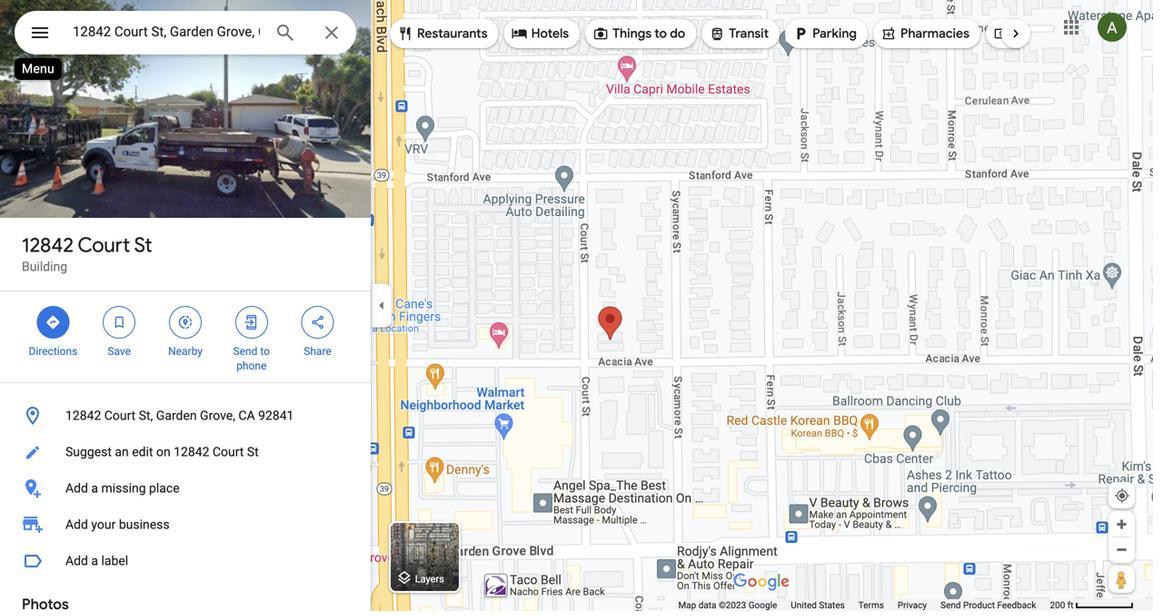 Task type: vqa. For each thing, say whether or not it's contained in the screenshot.
Product
yes



Task type: locate. For each thing, give the bounding box(es) containing it.
to inside  things to do
[[655, 25, 667, 42]]


[[593, 24, 609, 44]]

0 vertical spatial to
[[655, 25, 667, 42]]

directions
[[29, 345, 78, 358]]

1 horizontal spatial to
[[655, 25, 667, 42]]

200 ft
[[1050, 600, 1074, 611]]

united
[[791, 600, 817, 611]]

None field
[[73, 21, 260, 43]]

available search options for this area region
[[376, 12, 1057, 55]]

0 vertical spatial add
[[65, 481, 88, 496]]

0 horizontal spatial to
[[260, 345, 270, 358]]

2 vertical spatial 12842
[[174, 445, 210, 460]]

0 vertical spatial court
[[78, 233, 130, 258]]

hotels
[[532, 25, 569, 42]]

show street view coverage image
[[1109, 566, 1135, 594]]

save
[[108, 345, 131, 358]]

your
[[91, 518, 116, 533]]

send inside button
[[941, 600, 961, 611]]

2 vertical spatial court
[[213, 445, 244, 460]]

1 vertical spatial a
[[91, 554, 98, 569]]

a inside add a missing place button
[[91, 481, 98, 496]]

atms
[[1014, 25, 1046, 42]]

1 vertical spatial 12842
[[65, 409, 101, 424]]

parking
[[813, 25, 857, 42]]

0 vertical spatial a
[[91, 481, 98, 496]]

send inside send to phone
[[233, 345, 258, 358]]

 restaurants
[[397, 24, 488, 44]]

12842 inside button
[[65, 409, 101, 424]]

st,
[[139, 409, 153, 424]]

1 a from the top
[[91, 481, 98, 496]]

show your location image
[[1115, 488, 1131, 505]]

1 add from the top
[[65, 481, 88, 496]]

12842 right on
[[174, 445, 210, 460]]

share
[[304, 345, 332, 358]]

court inside button
[[213, 445, 244, 460]]

12842
[[22, 233, 74, 258], [65, 409, 101, 424], [174, 445, 210, 460]]

court
[[78, 233, 130, 258], [104, 409, 136, 424], [213, 445, 244, 460]]

add for add a missing place
[[65, 481, 88, 496]]

1 vertical spatial court
[[104, 409, 136, 424]]

12842 inside 12842 court st building
[[22, 233, 74, 258]]


[[881, 24, 897, 44]]

2 a from the top
[[91, 554, 98, 569]]

 search field
[[15, 11, 356, 58]]

send product feedback button
[[941, 600, 1037, 612]]

court for st
[[78, 233, 130, 258]]

add
[[65, 481, 88, 496], [65, 518, 88, 533], [65, 554, 88, 569]]

united states button
[[791, 600, 845, 612]]

 pharmacies
[[881, 24, 970, 44]]

1 vertical spatial send
[[941, 600, 961, 611]]

send
[[233, 345, 258, 358], [941, 600, 961, 611]]

0 vertical spatial 12842
[[22, 233, 74, 258]]

1 vertical spatial add
[[65, 518, 88, 533]]

missing
[[101, 481, 146, 496]]

 transit
[[709, 24, 769, 44]]

transit
[[729, 25, 769, 42]]

court inside button
[[104, 409, 136, 424]]

0 vertical spatial st
[[134, 233, 152, 258]]

a
[[91, 481, 98, 496], [91, 554, 98, 569]]

12842 up building
[[22, 233, 74, 258]]

restaurants
[[417, 25, 488, 42]]

a left 'missing'
[[91, 481, 98, 496]]

to up "phone"
[[260, 345, 270, 358]]

court up  on the bottom left of the page
[[78, 233, 130, 258]]

0 horizontal spatial st
[[134, 233, 152, 258]]

an
[[115, 445, 129, 460]]

ft
[[1068, 600, 1074, 611]]

zoom out image
[[1115, 544, 1129, 557]]

footer containing map data ©2023 google
[[679, 600, 1050, 612]]

0 horizontal spatial send
[[233, 345, 258, 358]]

layers
[[415, 574, 444, 585]]

ca
[[239, 409, 255, 424]]

a inside add a label button
[[91, 554, 98, 569]]

add your business
[[65, 518, 170, 533]]

3 add from the top
[[65, 554, 88, 569]]

google
[[749, 600, 778, 611]]

map data ©2023 google
[[679, 600, 778, 611]]

1 vertical spatial to
[[260, 345, 270, 358]]

12842 court st, garden grove, ca 92841
[[65, 409, 294, 424]]

to
[[655, 25, 667, 42], [260, 345, 270, 358]]

nearby
[[168, 345, 203, 358]]

feedback
[[998, 600, 1037, 611]]

add inside button
[[65, 554, 88, 569]]

a left "label"
[[91, 554, 98, 569]]

label
[[101, 554, 128, 569]]

terms button
[[859, 600, 884, 612]]

12842 up suggest
[[65, 409, 101, 424]]

suggest
[[65, 445, 112, 460]]

st inside 12842 court st building
[[134, 233, 152, 258]]

footer
[[679, 600, 1050, 612]]

0 vertical spatial send
[[233, 345, 258, 358]]

st
[[134, 233, 152, 258], [247, 445, 259, 460]]

pharmacies
[[901, 25, 970, 42]]


[[243, 313, 260, 333]]

court inside 12842 court st building
[[78, 233, 130, 258]]

add down suggest
[[65, 481, 88, 496]]

2 add from the top
[[65, 518, 88, 533]]

court down grove,
[[213, 445, 244, 460]]

add inside button
[[65, 481, 88, 496]]

12842 inside button
[[174, 445, 210, 460]]

send left 'product'
[[941, 600, 961, 611]]


[[397, 24, 414, 44]]

to left do
[[655, 25, 667, 42]]

court left st, at the left bottom
[[104, 409, 136, 424]]

suggest an edit on 12842 court st button
[[0, 435, 371, 471]]

1 horizontal spatial st
[[247, 445, 259, 460]]

send up "phone"
[[233, 345, 258, 358]]

send product feedback
[[941, 600, 1037, 611]]


[[709, 24, 726, 44]]

data
[[699, 600, 717, 611]]

add left your
[[65, 518, 88, 533]]

add left "label"
[[65, 554, 88, 569]]

2 vertical spatial add
[[65, 554, 88, 569]]

1 vertical spatial st
[[247, 445, 259, 460]]

1 horizontal spatial send
[[941, 600, 961, 611]]

map
[[679, 600, 697, 611]]


[[111, 313, 127, 333]]

on
[[156, 445, 171, 460]]



Task type: describe. For each thing, give the bounding box(es) containing it.
google account: angela cha  
(angela.cha@adept.ai) image
[[1098, 13, 1127, 42]]

a for missing
[[91, 481, 98, 496]]

200
[[1050, 600, 1066, 611]]

zoom in image
[[1115, 518, 1129, 532]]

states
[[819, 600, 845, 611]]

add your business link
[[0, 507, 371, 544]]

12842 court st main content
[[0, 0, 371, 612]]

send for send product feedback
[[941, 600, 961, 611]]

collapse side panel image
[[372, 296, 392, 316]]


[[310, 313, 326, 333]]

 things to do
[[593, 24, 686, 44]]

200 ft button
[[1050, 600, 1135, 611]]

privacy
[[898, 600, 927, 611]]

add for add a label
[[65, 554, 88, 569]]

google maps element
[[0, 0, 1154, 612]]

add a missing place
[[65, 481, 180, 496]]


[[45, 313, 61, 333]]


[[994, 24, 1010, 44]]

©2023
[[719, 600, 747, 611]]

edit
[[132, 445, 153, 460]]

12842 for st,
[[65, 409, 101, 424]]

garden
[[156, 409, 197, 424]]

place
[[149, 481, 180, 496]]

92841
[[258, 409, 294, 424]]

12842 for st
[[22, 233, 74, 258]]

business
[[119, 518, 170, 533]]

send for send to phone
[[233, 345, 258, 358]]


[[177, 313, 194, 333]]

suggest an edit on 12842 court st
[[65, 445, 259, 460]]

send to phone
[[233, 345, 270, 373]]

grove,
[[200, 409, 235, 424]]

a for label
[[91, 554, 98, 569]]

12842 court st, garden grove, ca 92841 button
[[0, 398, 371, 435]]

to inside send to phone
[[260, 345, 270, 358]]

 atms
[[994, 24, 1046, 44]]


[[512, 24, 528, 44]]

 button
[[15, 11, 65, 58]]

add a label button
[[0, 544, 371, 580]]

add for add your business
[[65, 518, 88, 533]]


[[29, 20, 51, 46]]

12842 court st building
[[22, 233, 152, 275]]

united states
[[791, 600, 845, 611]]

terms
[[859, 600, 884, 611]]

phone
[[237, 360, 267, 373]]

none field inside 12842 court st, garden grove, ca 92841 field
[[73, 21, 260, 43]]

footer inside the "google maps" element
[[679, 600, 1050, 612]]

actions for 12842 court st region
[[0, 292, 371, 383]]


[[793, 24, 809, 44]]

court for st,
[[104, 409, 136, 424]]

building
[[22, 260, 67, 275]]

 parking
[[793, 24, 857, 44]]

next page image
[[1008, 25, 1025, 42]]

things
[[613, 25, 652, 42]]

product
[[964, 600, 995, 611]]

do
[[670, 25, 686, 42]]

add a missing place button
[[0, 471, 371, 507]]

 hotels
[[512, 24, 569, 44]]

st inside button
[[247, 445, 259, 460]]

privacy button
[[898, 600, 927, 612]]

12842 Court St, Garden Grove, CA 92841 field
[[15, 11, 356, 55]]

add a label
[[65, 554, 128, 569]]



